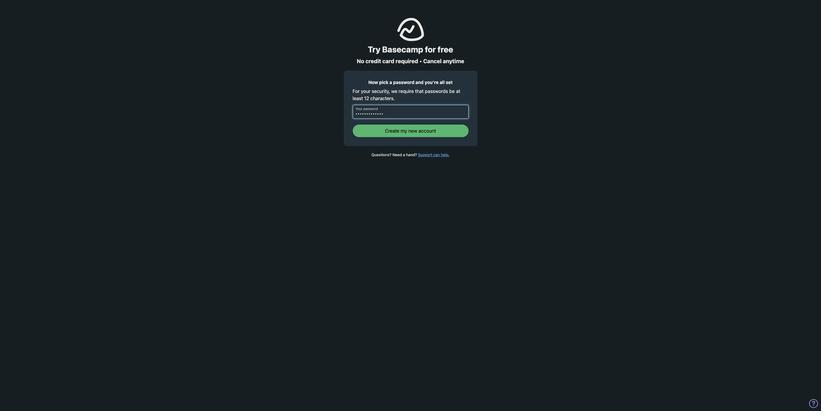 Task type: vqa. For each thing, say whether or not it's contained in the screenshot.
least
yes



Task type: describe. For each thing, give the bounding box(es) containing it.
12
[[365, 96, 369, 101]]

at
[[456, 89, 461, 94]]

questions? need a hand? support can help.
[[372, 153, 450, 157]]

we
[[392, 89, 398, 94]]

cancel
[[424, 58, 442, 65]]

Your password password field
[[353, 105, 469, 119]]

for
[[425, 45, 436, 54]]

a for hand?
[[403, 153, 405, 157]]

you're
[[425, 80, 439, 85]]

all
[[440, 80, 445, 85]]

basecamp
[[382, 45, 424, 54]]

free
[[438, 45, 454, 54]]

characters.
[[371, 96, 395, 101]]

try basecamp for free
[[368, 45, 454, 54]]

try
[[368, 45, 381, 54]]

be
[[450, 89, 455, 94]]

for
[[353, 89, 360, 94]]

0 horizontal spatial password
[[363, 107, 378, 111]]

pick
[[379, 80, 389, 85]]

questions?
[[372, 153, 392, 157]]

set
[[446, 80, 453, 85]]

least
[[353, 96, 363, 101]]

passwords
[[425, 89, 448, 94]]

your password
[[356, 107, 378, 111]]

credit
[[366, 58, 381, 65]]

that
[[415, 89, 424, 94]]

can
[[434, 153, 440, 157]]

hand?
[[406, 153, 417, 157]]



Task type: locate. For each thing, give the bounding box(es) containing it.
for your security, we require that passwords be at least 12 characters.
[[353, 89, 461, 101]]

now pick a password and you're all set
[[369, 80, 453, 85]]

support can help. link
[[418, 153, 450, 157]]

now
[[369, 80, 378, 85]]

your
[[356, 107, 363, 111]]

password
[[393, 80, 415, 85], [363, 107, 378, 111]]

a
[[390, 80, 392, 85], [403, 153, 405, 157]]

require
[[399, 89, 414, 94]]

security,
[[372, 89, 390, 94]]

0 vertical spatial a
[[390, 80, 392, 85]]

0 vertical spatial password
[[393, 80, 415, 85]]

1 vertical spatial a
[[403, 153, 405, 157]]

need
[[393, 153, 402, 157]]

0 horizontal spatial a
[[390, 80, 392, 85]]

no credit card required • cancel anytime
[[357, 58, 465, 65]]

•
[[420, 58, 422, 65]]

password down 12
[[363, 107, 378, 111]]

a for password
[[390, 80, 392, 85]]

and
[[416, 80, 424, 85]]

your
[[361, 89, 371, 94]]

password up require
[[393, 80, 415, 85]]

1 horizontal spatial password
[[393, 80, 415, 85]]

required
[[396, 58, 418, 65]]

None submit
[[353, 125, 469, 137]]

no
[[357, 58, 365, 65]]

a right need
[[403, 153, 405, 157]]

support
[[418, 153, 433, 157]]

1 vertical spatial password
[[363, 107, 378, 111]]

help.
[[441, 153, 450, 157]]

1 horizontal spatial a
[[403, 153, 405, 157]]

card
[[383, 58, 395, 65]]

a right pick
[[390, 80, 392, 85]]

anytime
[[443, 58, 465, 65]]



